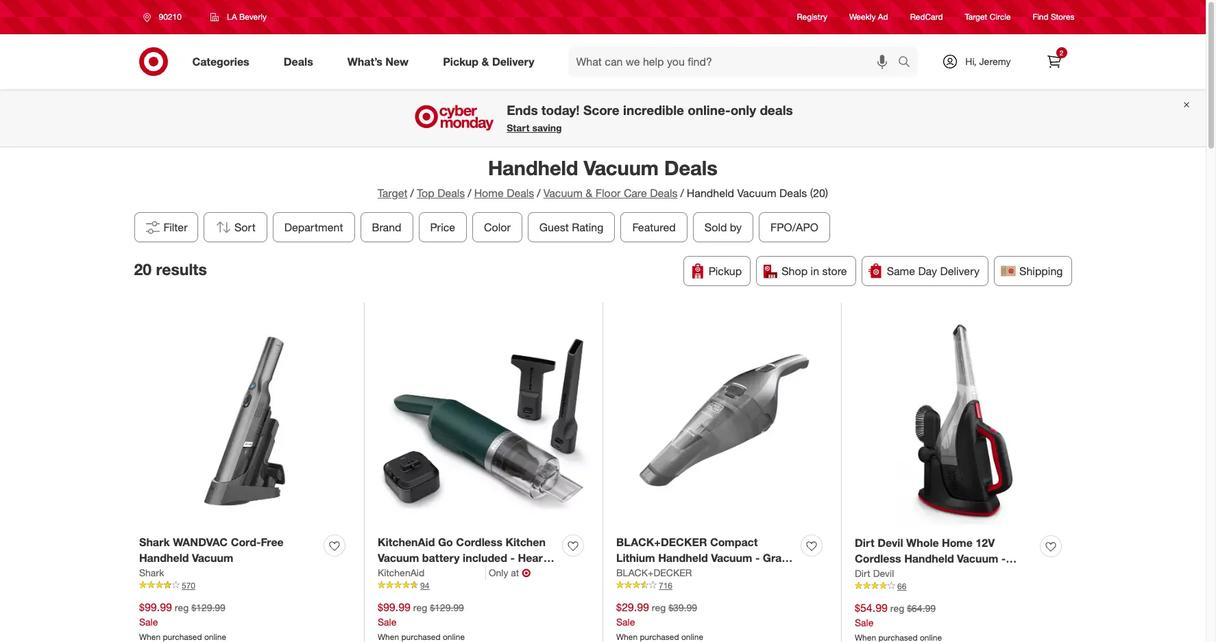 Task type: vqa. For each thing, say whether or not it's contained in the screenshot.


Task type: describe. For each thing, give the bounding box(es) containing it.
vacuum up guest rating
[[543, 186, 583, 200]]

brand button
[[360, 212, 413, 243]]

cordless inside kitchenaid go cordless kitchen vacuum battery included - hearth & hand™ with magnolia
[[456, 536, 502, 550]]

ad
[[878, 12, 888, 22]]

saving
[[532, 122, 562, 134]]

find
[[1033, 12, 1049, 22]]

guest rating
[[539, 221, 603, 234]]

3 / from the left
[[537, 186, 541, 200]]

vacuum inside kitchenaid go cordless kitchen vacuum battery included - hearth & hand™ with magnolia
[[378, 552, 419, 565]]

20 results
[[134, 260, 207, 279]]

reg for dirt devil whole home 12v cordless handheld vacuum - bd40200
[[890, 603, 904, 615]]

top deals link
[[417, 186, 465, 200]]

black+decker compact lithium handheld vacuum - gray hnvc220bcz01 link
[[616, 535, 795, 581]]

20
[[134, 260, 152, 279]]

reg for kitchenaid go cordless kitchen vacuum battery included - hearth & hand™ with magnolia
[[413, 602, 427, 614]]

- inside "black+decker compact lithium handheld vacuum - gray hnvc220bcz01"
[[755, 552, 760, 565]]

hi, jeremy
[[965, 56, 1011, 67]]

570
[[182, 581, 195, 591]]

sale for kitchenaid go cordless kitchen vacuum battery included - hearth & hand™ with magnolia
[[378, 617, 396, 628]]

- inside kitchenaid go cordless kitchen vacuum battery included - hearth & hand™ with magnolia
[[510, 552, 515, 565]]

$29.99
[[616, 601, 649, 615]]

dirt devil
[[855, 568, 894, 580]]

shark for shark
[[139, 567, 164, 579]]

free
[[261, 536, 284, 550]]

handheld inside the dirt devil whole home 12v cordless handheld vacuum - bd40200
[[904, 552, 954, 566]]

hand™
[[388, 567, 422, 581]]

shop in store button
[[756, 256, 856, 286]]

target inside handheld vacuum deals target / top deals / home deals / vacuum & floor care deals / handheld vacuum deals (20)
[[378, 186, 408, 200]]

search
[[892, 56, 925, 70]]

deals link
[[272, 47, 330, 77]]

color button
[[472, 212, 522, 243]]

what's new link
[[336, 47, 426, 77]]

deals left (20)
[[779, 186, 807, 200]]

rating
[[572, 221, 603, 234]]

vacuum up "vacuum & floor care deals" link
[[584, 156, 659, 180]]

66 link
[[855, 581, 1067, 593]]

sold by button
[[693, 212, 753, 243]]

kitchenaid go cordless kitchen vacuum battery included - hearth & hand™ with magnolia link
[[378, 535, 557, 581]]

$99.99 reg $129.99 sale for vacuum
[[378, 601, 464, 628]]

90210
[[159, 12, 182, 22]]

vacuum inside "black+decker compact lithium handheld vacuum - gray hnvc220bcz01"
[[711, 552, 752, 565]]

sold
[[704, 221, 727, 234]]

handheld vacuum deals target / top deals / home deals / vacuum & floor care deals / handheld vacuum deals (20)
[[378, 156, 828, 200]]

shop in store
[[782, 264, 847, 278]]

$129.99 for vacuum
[[191, 602, 225, 614]]

brand
[[372, 221, 401, 234]]

dirt devil whole home 12v cordless handheld vacuum - bd40200
[[855, 537, 1006, 582]]

same day delivery
[[887, 264, 980, 278]]

handheld up home deals link
[[488, 156, 578, 180]]

delivery for pickup & delivery
[[492, 55, 534, 68]]

featured
[[632, 221, 676, 234]]

target circle
[[965, 12, 1011, 22]]

cord-
[[231, 536, 261, 550]]

registry link
[[797, 11, 827, 23]]

$129.99 for battery
[[430, 602, 464, 614]]

716 link
[[616, 580, 827, 592]]

sold by
[[704, 221, 741, 234]]

at
[[511, 567, 519, 579]]

redcard link
[[910, 11, 943, 23]]

la beverly
[[227, 12, 267, 22]]

- inside the dirt devil whole home 12v cordless handheld vacuum - bd40200
[[1001, 552, 1006, 566]]

stores
[[1051, 12, 1075, 22]]

What can we help you find? suggestions appear below search field
[[568, 47, 902, 77]]

wandvac
[[173, 536, 228, 550]]

sale for dirt devil whole home 12v cordless handheld vacuum - bd40200
[[855, 617, 874, 629]]

department
[[284, 221, 343, 234]]

deals down "online-"
[[664, 156, 718, 180]]

filter button
[[134, 212, 198, 243]]

pickup for pickup & delivery
[[443, 55, 479, 68]]

lithium
[[616, 552, 655, 565]]

whole
[[906, 537, 939, 550]]

pickup for pickup
[[709, 264, 742, 278]]

online-
[[688, 102, 731, 118]]

redcard
[[910, 12, 943, 22]]

& inside kitchenaid go cordless kitchen vacuum battery included - hearth & hand™ with magnolia
[[378, 567, 385, 581]]

90210 button
[[134, 5, 196, 29]]

fpo/apo
[[770, 221, 818, 234]]

day
[[918, 264, 937, 278]]

black+decker for black+decker compact lithium handheld vacuum - gray hnvc220bcz01
[[616, 536, 707, 550]]

same
[[887, 264, 915, 278]]

kitchen
[[505, 536, 546, 550]]

12v
[[976, 537, 995, 550]]

vacuum inside the dirt devil whole home 12v cordless handheld vacuum - bd40200
[[957, 552, 998, 566]]

only
[[730, 102, 756, 118]]

$99.99 for kitchenaid go cordless kitchen vacuum battery included - hearth & hand™ with magnolia
[[378, 601, 411, 615]]

94 link
[[378, 580, 589, 592]]

$54.99 reg $64.99 sale
[[855, 602, 936, 629]]

department button
[[272, 212, 355, 243]]

handheld up sold
[[687, 186, 734, 200]]

deals right care
[[650, 186, 678, 200]]

$29.99 reg $39.99 sale
[[616, 601, 697, 628]]

sort
[[234, 221, 255, 234]]

66
[[897, 582, 906, 592]]

dirt for dirt devil
[[855, 568, 870, 580]]

716
[[659, 581, 672, 591]]

$64.99
[[907, 603, 936, 615]]

price
[[430, 221, 455, 234]]

circle
[[990, 12, 1011, 22]]

handheld inside shark wandvac cord-free handheld vacuum
[[139, 552, 189, 565]]

top
[[417, 186, 434, 200]]

find stores link
[[1033, 11, 1075, 23]]

cyber monday target deals image
[[413, 101, 496, 134]]

what's
[[347, 55, 382, 68]]

& inside handheld vacuum deals target / top deals / home deals / vacuum & floor care deals / handheld vacuum deals (20)
[[586, 186, 593, 200]]

shark for shark wandvac cord-free handheld vacuum
[[139, 536, 170, 550]]

(20)
[[810, 186, 828, 200]]

& inside the pickup & delivery link
[[482, 55, 489, 68]]



Task type: locate. For each thing, give the bounding box(es) containing it.
0 vertical spatial black+decker
[[616, 536, 707, 550]]

deals
[[284, 55, 313, 68], [664, 156, 718, 180], [437, 186, 465, 200], [507, 186, 534, 200], [650, 186, 678, 200], [779, 186, 807, 200]]

0 horizontal spatial $99.99 reg $129.99 sale
[[139, 601, 225, 628]]

1 vertical spatial &
[[586, 186, 593, 200]]

gray
[[763, 552, 787, 565]]

0 vertical spatial shark
[[139, 536, 170, 550]]

handheld
[[488, 156, 578, 180], [687, 186, 734, 200], [139, 552, 189, 565], [658, 552, 708, 565], [904, 552, 954, 566]]

-
[[510, 552, 515, 565], [755, 552, 760, 565], [1001, 552, 1006, 566]]

dirt up $54.99
[[855, 568, 870, 580]]

vacuum inside shark wandvac cord-free handheld vacuum
[[192, 552, 233, 565]]

start
[[507, 122, 530, 134]]

1 $129.99 from the left
[[191, 602, 225, 614]]

reg inside $29.99 reg $39.99 sale
[[652, 602, 666, 614]]

magnolia
[[450, 567, 498, 581]]

vacuum down wandvac on the left bottom
[[192, 552, 233, 565]]

$99.99 reg $129.99 sale for handheld
[[139, 601, 225, 628]]

2 shark from the top
[[139, 567, 164, 579]]

home deals link
[[474, 186, 534, 200]]

target circle link
[[965, 11, 1011, 23]]

black+decker compact lithium handheld vacuum - gray hnvc220bcz01
[[616, 536, 787, 581]]

reg down 94
[[413, 602, 427, 614]]

delivery up "ends"
[[492, 55, 534, 68]]

& left floor
[[586, 186, 593, 200]]

sale for black+decker compact lithium handheld vacuum - gray hnvc220bcz01
[[616, 617, 635, 628]]

home
[[474, 186, 504, 200], [942, 537, 973, 550]]

categories link
[[181, 47, 266, 77]]

$99.99 reg $129.99 sale
[[139, 601, 225, 628], [378, 601, 464, 628]]

& up cyber monday target deals image
[[482, 55, 489, 68]]

reg inside $54.99 reg $64.99 sale
[[890, 603, 904, 615]]

delivery inside button
[[940, 264, 980, 278]]

kitchenaid up "hand™"
[[378, 536, 435, 550]]

reg down 66
[[890, 603, 904, 615]]

vacuum up by
[[737, 186, 776, 200]]

/ left top
[[410, 186, 414, 200]]

0 horizontal spatial -
[[510, 552, 515, 565]]

1 horizontal spatial cordless
[[855, 552, 901, 566]]

$99.99 for shark wandvac cord-free handheld vacuum
[[139, 601, 172, 615]]

battery
[[422, 552, 460, 565]]

handheld up shark link
[[139, 552, 189, 565]]

handheld inside "black+decker compact lithium handheld vacuum - gray hnvc220bcz01"
[[658, 552, 708, 565]]

care
[[624, 186, 647, 200]]

hnvc220bcz01
[[616, 567, 701, 581]]

2 $99.99 reg $129.99 sale from the left
[[378, 601, 464, 628]]

& left "hand™"
[[378, 567, 385, 581]]

jeremy
[[979, 56, 1011, 67]]

1 vertical spatial cordless
[[855, 552, 901, 566]]

la
[[227, 12, 237, 22]]

sale inside $54.99 reg $64.99 sale
[[855, 617, 874, 629]]

$99.99
[[139, 601, 172, 615], [378, 601, 411, 615]]

1 horizontal spatial $129.99
[[430, 602, 464, 614]]

1 shark from the top
[[139, 536, 170, 550]]

sale down "hand™"
[[378, 617, 396, 628]]

vacuum up "hand™"
[[378, 552, 419, 565]]

compact
[[710, 536, 758, 550]]

la beverly button
[[201, 5, 276, 29]]

shipping button
[[994, 256, 1072, 286]]

1 vertical spatial kitchenaid
[[378, 567, 424, 579]]

0 horizontal spatial $99.99
[[139, 601, 172, 615]]

kitchenaid go cordless kitchen vacuum battery included - hearth & hand™ with magnolia image
[[378, 316, 589, 527], [378, 316, 589, 527]]

deals right top
[[437, 186, 465, 200]]

1 horizontal spatial -
[[755, 552, 760, 565]]

1 horizontal spatial home
[[942, 537, 973, 550]]

sale down $54.99
[[855, 617, 874, 629]]

1 horizontal spatial &
[[482, 55, 489, 68]]

reg for shark wandvac cord-free handheld vacuum
[[175, 602, 189, 614]]

4 / from the left
[[680, 186, 684, 200]]

shark down shark wandvac cord-free handheld vacuum
[[139, 567, 164, 579]]

dirt up "dirt devil"
[[855, 537, 874, 550]]

shark up shark link
[[139, 536, 170, 550]]

0 horizontal spatial delivery
[[492, 55, 534, 68]]

devil for dirt devil
[[873, 568, 894, 580]]

1 black+decker from the top
[[616, 536, 707, 550]]

black+decker inside "black+decker compact lithium handheld vacuum - gray hnvc220bcz01"
[[616, 536, 707, 550]]

black+decker up lithium
[[616, 536, 707, 550]]

2 vertical spatial &
[[378, 567, 385, 581]]

$54.99
[[855, 602, 888, 615]]

incredible
[[623, 102, 684, 118]]

1 vertical spatial dirt
[[855, 568, 870, 580]]

$39.99
[[668, 602, 697, 614]]

- up at
[[510, 552, 515, 565]]

1 horizontal spatial $99.99
[[378, 601, 411, 615]]

sort button
[[203, 212, 267, 243]]

results
[[156, 260, 207, 279]]

- left the gray
[[755, 552, 760, 565]]

cordless inside the dirt devil whole home 12v cordless handheld vacuum - bd40200
[[855, 552, 901, 566]]

devil up $54.99
[[873, 568, 894, 580]]

handheld up hnvc220bcz01
[[658, 552, 708, 565]]

devil inside the dirt devil whole home 12v cordless handheld vacuum - bd40200
[[878, 537, 903, 550]]

guest rating button
[[527, 212, 615, 243]]

0 vertical spatial kitchenaid
[[378, 536, 435, 550]]

cordless up "dirt devil"
[[855, 552, 901, 566]]

shark link
[[139, 567, 164, 580]]

1 vertical spatial shark
[[139, 567, 164, 579]]

0 vertical spatial target
[[965, 12, 987, 22]]

target left top
[[378, 186, 408, 200]]

dirt devil link
[[855, 567, 894, 581]]

reg down the 716
[[652, 602, 666, 614]]

$129.99 down with
[[430, 602, 464, 614]]

dirt devil whole home 12v cordless handheld vacuum - bd40200 link
[[855, 536, 1034, 582]]

0 vertical spatial delivery
[[492, 55, 534, 68]]

reg down 570
[[175, 602, 189, 614]]

$99.99 reg $129.99 sale down 570
[[139, 601, 225, 628]]

sale for shark wandvac cord-free handheld vacuum
[[139, 617, 158, 628]]

guest
[[539, 221, 569, 234]]

delivery for same day delivery
[[940, 264, 980, 278]]

shipping
[[1019, 264, 1063, 278]]

94
[[420, 581, 429, 591]]

2 link
[[1039, 47, 1069, 77]]

1 dirt from the top
[[855, 537, 874, 550]]

pickup inside button
[[709, 264, 742, 278]]

target left circle
[[965, 12, 987, 22]]

dirt inside the dirt devil whole home 12v cordless handheld vacuum - bd40200
[[855, 537, 874, 550]]

pickup
[[443, 55, 479, 68], [709, 264, 742, 278]]

sale
[[139, 617, 158, 628], [378, 617, 396, 628], [616, 617, 635, 628], [855, 617, 874, 629]]

by
[[730, 221, 741, 234]]

dirt for dirt devil whole home 12v cordless handheld vacuum - bd40200
[[855, 537, 874, 550]]

1 $99.99 from the left
[[139, 601, 172, 615]]

kitchenaid for kitchenaid go cordless kitchen vacuum battery included - hearth & hand™ with magnolia
[[378, 536, 435, 550]]

delivery
[[492, 55, 534, 68], [940, 264, 980, 278]]

1 vertical spatial home
[[942, 537, 973, 550]]

deals up "color"
[[507, 186, 534, 200]]

1 vertical spatial target
[[378, 186, 408, 200]]

vacuum down 12v
[[957, 552, 998, 566]]

2 dirt from the top
[[855, 568, 870, 580]]

deals inside the deals "link"
[[284, 55, 313, 68]]

0 horizontal spatial pickup
[[443, 55, 479, 68]]

pickup & delivery
[[443, 55, 534, 68]]

black+decker compact lithium handheld vacuum - gray hnvc220bcz01 image
[[616, 316, 827, 527], [616, 316, 827, 527]]

$99.99 down shark link
[[139, 601, 172, 615]]

0 horizontal spatial cordless
[[456, 536, 502, 550]]

fpo/apo button
[[759, 212, 830, 243]]

black+decker up the 716
[[616, 567, 692, 579]]

sale down shark link
[[139, 617, 158, 628]]

pickup & delivery link
[[431, 47, 552, 77]]

1 / from the left
[[410, 186, 414, 200]]

sale inside $29.99 reg $39.99 sale
[[616, 617, 635, 628]]

sale down "$29.99"
[[616, 617, 635, 628]]

1 $99.99 reg $129.99 sale from the left
[[139, 601, 225, 628]]

kitchenaid inside kitchenaid go cordless kitchen vacuum battery included - hearth & hand™ with magnolia
[[378, 536, 435, 550]]

1 horizontal spatial $99.99 reg $129.99 sale
[[378, 601, 464, 628]]

find stores
[[1033, 12, 1075, 22]]

home left 12v
[[942, 537, 973, 550]]

1 kitchenaid from the top
[[378, 536, 435, 550]]

hearth
[[518, 552, 554, 565]]

black+decker
[[616, 536, 707, 550], [616, 567, 692, 579]]

0 vertical spatial home
[[474, 186, 504, 200]]

target
[[965, 12, 987, 22], [378, 186, 408, 200]]

/ right home deals link
[[537, 186, 541, 200]]

kitchenaid up 94
[[378, 567, 424, 579]]

/ up featured button
[[680, 186, 684, 200]]

dirt devil whole home 12v cordless handheld vacuum - bd40200 image
[[855, 316, 1067, 528], [855, 316, 1067, 528]]

1 vertical spatial delivery
[[940, 264, 980, 278]]

1 vertical spatial pickup
[[709, 264, 742, 278]]

0 horizontal spatial &
[[378, 567, 385, 581]]

with
[[425, 567, 447, 581]]

pickup down sold by button
[[709, 264, 742, 278]]

deals left "what's"
[[284, 55, 313, 68]]

store
[[822, 264, 847, 278]]

$129.99 down 570
[[191, 602, 225, 614]]

2 $129.99 from the left
[[430, 602, 464, 614]]

devil left whole
[[878, 537, 903, 550]]

$99.99 down "hand™"
[[378, 601, 411, 615]]

shark inside shark wandvac cord-free handheld vacuum
[[139, 536, 170, 550]]

1 vertical spatial devil
[[873, 568, 894, 580]]

$99.99 reg $129.99 sale down 94
[[378, 601, 464, 628]]

home inside handheld vacuum deals target / top deals / home deals / vacuum & floor care deals / handheld vacuum deals (20)
[[474, 186, 504, 200]]

shark
[[139, 536, 170, 550], [139, 567, 164, 579]]

0 horizontal spatial target
[[378, 186, 408, 200]]

570 link
[[139, 580, 350, 592]]

target link
[[378, 186, 408, 200]]

pickup up cyber monday target deals image
[[443, 55, 479, 68]]

cordless up included
[[456, 536, 502, 550]]

home up color button
[[474, 186, 504, 200]]

only
[[489, 567, 508, 579]]

home inside the dirt devil whole home 12v cordless handheld vacuum - bd40200
[[942, 537, 973, 550]]

devil for dirt devil whole home 12v cordless handheld vacuum - bd40200
[[878, 537, 903, 550]]

kitchenaid for kitchenaid
[[378, 567, 424, 579]]

same day delivery button
[[861, 256, 989, 286]]

vacuum down compact
[[711, 552, 752, 565]]

2
[[1060, 49, 1063, 57]]

vacuum & floor care deals link
[[543, 186, 678, 200]]

featured button
[[620, 212, 687, 243]]

score
[[583, 102, 620, 118]]

2 / from the left
[[468, 186, 471, 200]]

shark wandvac cord-free handheld vacuum link
[[139, 535, 318, 567]]

2 kitchenaid from the top
[[378, 567, 424, 579]]

only at ¬
[[489, 567, 531, 580]]

shark wandvac cord-free handheld vacuum image
[[139, 316, 350, 527], [139, 316, 350, 527]]

color
[[484, 221, 510, 234]]

included
[[463, 552, 507, 565]]

black+decker link
[[616, 567, 692, 580]]

search button
[[892, 47, 925, 80]]

2 horizontal spatial -
[[1001, 552, 1006, 566]]

1 horizontal spatial target
[[965, 12, 987, 22]]

0 horizontal spatial home
[[474, 186, 504, 200]]

categories
[[192, 55, 249, 68]]

0 vertical spatial devil
[[878, 537, 903, 550]]

0 vertical spatial pickup
[[443, 55, 479, 68]]

2 $99.99 from the left
[[378, 601, 411, 615]]

2 horizontal spatial &
[[586, 186, 593, 200]]

1 horizontal spatial pickup
[[709, 264, 742, 278]]

delivery right the day
[[940, 264, 980, 278]]

0 horizontal spatial $129.99
[[191, 602, 225, 614]]

1 vertical spatial black+decker
[[616, 567, 692, 579]]

shark wandvac cord-free handheld vacuum
[[139, 536, 284, 565]]

0 vertical spatial dirt
[[855, 537, 874, 550]]

0 vertical spatial &
[[482, 55, 489, 68]]

black+decker for black+decker
[[616, 567, 692, 579]]

handheld down whole
[[904, 552, 954, 566]]

kitchenaid go cordless kitchen vacuum battery included - hearth & hand™ with magnolia
[[378, 536, 554, 581]]

0 vertical spatial cordless
[[456, 536, 502, 550]]

1 horizontal spatial delivery
[[940, 264, 980, 278]]

2 black+decker from the top
[[616, 567, 692, 579]]

/ right top deals link
[[468, 186, 471, 200]]

- up "66" 'link'
[[1001, 552, 1006, 566]]

reg for black+decker compact lithium handheld vacuum - gray hnvc220bcz01
[[652, 602, 666, 614]]

¬
[[522, 567, 531, 580]]

weekly ad
[[849, 12, 888, 22]]

today!
[[541, 102, 580, 118]]



